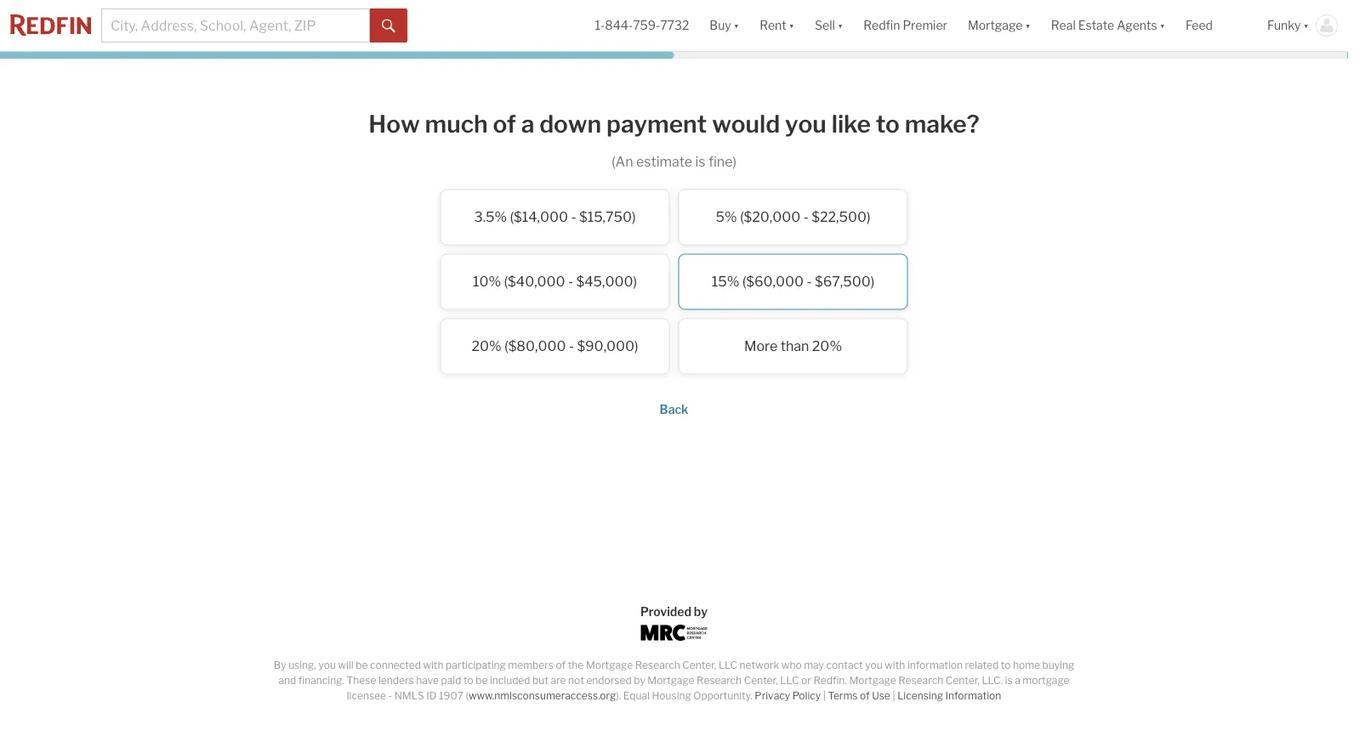 Task type: describe. For each thing, give the bounding box(es) containing it.
(
[[466, 690, 469, 703]]

down
[[539, 109, 602, 138]]

lenders
[[379, 675, 414, 687]]

0 vertical spatial be
[[356, 660, 368, 672]]

use
[[872, 690, 891, 703]]

▾ for funky ▾
[[1304, 18, 1309, 33]]

- for ($20,000
[[804, 209, 809, 226]]

▾ for mortgage ▾
[[1025, 18, 1031, 33]]

of for housing
[[860, 690, 870, 703]]

15% ($60,000 - $67,500)
[[712, 274, 875, 290]]

2 | from the left
[[893, 690, 895, 703]]

1 20% from the left
[[472, 338, 502, 355]]

terms of use link
[[828, 690, 891, 703]]

submit search image
[[382, 19, 396, 33]]

may
[[804, 660, 824, 672]]

payment
[[607, 109, 707, 138]]

more than 20%
[[744, 338, 842, 355]]

estate
[[1079, 18, 1115, 33]]

information
[[946, 690, 1002, 703]]

real
[[1051, 18, 1076, 33]]

equal
[[623, 690, 650, 703]]

estimate
[[636, 154, 693, 170]]

$45,000)
[[576, 274, 637, 290]]

5%
[[716, 209, 737, 226]]

have
[[416, 675, 439, 687]]

these
[[347, 675, 376, 687]]

id
[[426, 690, 437, 703]]

buy ▾
[[710, 18, 739, 33]]

www.nmlsconsumeraccess.org link
[[469, 690, 616, 703]]

1 with from the left
[[423, 660, 444, 672]]

5 ▾ from the left
[[1160, 18, 1166, 33]]

mortgage inside dropdown button
[[968, 18, 1023, 33]]

home
[[1013, 660, 1040, 672]]

7732
[[660, 18, 689, 33]]

by
[[274, 660, 286, 672]]

0 horizontal spatial center,
[[683, 660, 717, 672]]

($14,000
[[510, 209, 568, 226]]

feed button
[[1176, 0, 1257, 51]]

1 | from the left
[[823, 690, 826, 703]]

).
[[616, 690, 621, 703]]

mortgage ▾ button
[[968, 0, 1031, 51]]

844-
[[605, 18, 633, 33]]

mortgage ▾ button
[[958, 0, 1041, 51]]

1 vertical spatial to
[[464, 675, 474, 687]]

housing
[[652, 690, 691, 703]]

is fine)
[[695, 154, 737, 170]]

759-
[[633, 18, 660, 33]]

back
[[660, 403, 689, 417]]

licensing information link
[[898, 690, 1002, 703]]

www.nmlsconsumeraccess.org
[[469, 690, 616, 703]]

(an estimate is fine)
[[612, 154, 737, 170]]

$15,750)
[[579, 209, 636, 226]]

1 horizontal spatial center,
[[744, 675, 778, 687]]

rent ▾ button
[[750, 0, 805, 51]]

feed
[[1186, 18, 1213, 33]]

20% ($80,000 - $90,000)
[[472, 338, 639, 355]]

$90,000)
[[577, 338, 639, 355]]

- for ($60,000
[[807, 274, 812, 290]]

real estate agents ▾ link
[[1051, 0, 1166, 51]]

1 horizontal spatial be
[[476, 675, 488, 687]]

participating
[[446, 660, 506, 672]]

2 horizontal spatial you
[[865, 660, 883, 672]]

are
[[551, 675, 566, 687]]

rent
[[760, 18, 787, 33]]

3.5% ($14,000 - $15,750)
[[474, 209, 636, 226]]

3.5%
[[474, 209, 507, 226]]

funky ▾
[[1268, 18, 1309, 33]]

but
[[533, 675, 549, 687]]

- for ($40,000
[[568, 274, 573, 290]]

real estate agents ▾
[[1051, 18, 1166, 33]]

sell ▾ button
[[815, 0, 843, 51]]

premier
[[903, 18, 948, 33]]

included
[[490, 675, 530, 687]]

redfin
[[864, 18, 900, 33]]

($40,000
[[504, 274, 565, 290]]

licensee
[[347, 690, 386, 703]]

licensing
[[898, 690, 943, 703]]

sell ▾ button
[[805, 0, 854, 51]]

1 horizontal spatial you
[[785, 109, 827, 138]]

like
[[832, 109, 871, 138]]

10%
[[473, 274, 501, 290]]

$22,500)
[[812, 209, 871, 226]]

contact
[[827, 660, 863, 672]]

15%
[[712, 274, 740, 290]]

redfin premier
[[864, 18, 948, 33]]

0 horizontal spatial research
[[635, 660, 680, 672]]

funky
[[1268, 18, 1301, 33]]

sell ▾
[[815, 18, 843, 33]]

is
[[1005, 675, 1013, 687]]

related
[[965, 660, 999, 672]]

a inside by using, you will be connected with participating members of the mortgage research center, llc network who may contact you with information related to home buying and financing. these lenders have paid to be included but are not endorsed by mortgage research center, llc or redfin. mortgage research center, llc. is a mortgage licensee - nmls id 1907 (
[[1015, 675, 1021, 687]]

City, Address, School, Agent, ZIP search field
[[101, 9, 370, 43]]

mortgage
[[1023, 675, 1070, 687]]

www.nmlsconsumeraccess.org ). equal housing opportunity. privacy policy | terms of use | licensing information
[[469, 690, 1002, 703]]



Task type: locate. For each thing, give the bounding box(es) containing it.
1 vertical spatial llc
[[780, 675, 799, 687]]

1 horizontal spatial a
[[1015, 675, 1021, 687]]

research up opportunity.
[[697, 675, 742, 687]]

redfin.
[[814, 675, 847, 687]]

| down redfin.
[[823, 690, 826, 703]]

than
[[781, 338, 809, 355]]

0 horizontal spatial to
[[464, 675, 474, 687]]

3 ▾ from the left
[[838, 18, 843, 33]]

sell
[[815, 18, 835, 33]]

privacy policy link
[[755, 690, 821, 703]]

of left use
[[860, 690, 870, 703]]

0 horizontal spatial of
[[493, 109, 516, 138]]

▾ right funky
[[1304, 18, 1309, 33]]

back button
[[660, 403, 689, 417]]

using,
[[289, 660, 316, 672]]

a right the is
[[1015, 675, 1021, 687]]

0 vertical spatial to
[[1001, 660, 1011, 672]]

1 ▾ from the left
[[734, 18, 739, 33]]

0 vertical spatial of
[[493, 109, 516, 138]]

($80,000
[[505, 338, 566, 355]]

buy
[[710, 18, 731, 33]]

center, up opportunity.
[[683, 660, 717, 672]]

1 horizontal spatial |
[[893, 690, 895, 703]]

by up 'equal'
[[634, 675, 646, 687]]

▾ right sell
[[838, 18, 843, 33]]

6 ▾ from the left
[[1304, 18, 1309, 33]]

1 horizontal spatial to
[[1001, 660, 1011, 672]]

you left like
[[785, 109, 827, 138]]

buying
[[1043, 660, 1075, 672]]

you right contact
[[865, 660, 883, 672]]

llc up opportunity.
[[719, 660, 738, 672]]

1-844-759-7732
[[595, 18, 689, 33]]

to
[[1001, 660, 1011, 672], [464, 675, 474, 687]]

by using, you will be connected with participating members of the mortgage research center, llc network who may contact you with information related to home buying and financing. these lenders have paid to be included but are not endorsed by mortgage research center, llc or redfin. mortgage research center, llc. is a mortgage licensee - nmls id 1907 (
[[274, 660, 1075, 703]]

1-
[[595, 18, 605, 33]]

▾ left real in the right of the page
[[1025, 18, 1031, 33]]

▾ right agents
[[1160, 18, 1166, 33]]

0 horizontal spatial llc
[[719, 660, 738, 672]]

mortgage ▾
[[968, 18, 1031, 33]]

mortgage up use
[[849, 675, 896, 687]]

1 horizontal spatial with
[[885, 660, 906, 672]]

2 with from the left
[[885, 660, 906, 672]]

- left $90,000)
[[569, 338, 574, 355]]

of for will
[[556, 660, 566, 672]]

1 vertical spatial by
[[634, 675, 646, 687]]

mortgage up 'endorsed'
[[586, 660, 633, 672]]

|
[[823, 690, 826, 703], [893, 690, 895, 703]]

1907
[[439, 690, 464, 703]]

of right much
[[493, 109, 516, 138]]

rent ▾ button
[[760, 0, 795, 51]]

1 horizontal spatial 20%
[[812, 338, 842, 355]]

and
[[279, 675, 296, 687]]

| right use
[[893, 690, 895, 703]]

center, down network
[[744, 675, 778, 687]]

1 horizontal spatial llc
[[780, 675, 799, 687]]

more
[[744, 338, 778, 355]]

a left "down" at the top of the page
[[521, 109, 535, 138]]

be
[[356, 660, 368, 672], [476, 675, 488, 687]]

0 horizontal spatial be
[[356, 660, 368, 672]]

$67,500)
[[815, 274, 875, 290]]

research up the housing
[[635, 660, 680, 672]]

1 horizontal spatial by
[[694, 605, 708, 619]]

research up licensing
[[899, 675, 944, 687]]

- left $45,000)
[[568, 274, 573, 290]]

endorsed
[[586, 675, 632, 687]]

financing.
[[298, 675, 345, 687]]

20% right than
[[812, 338, 842, 355]]

0 horizontal spatial 20%
[[472, 338, 502, 355]]

with up use
[[885, 660, 906, 672]]

you up financing. at the left bottom of page
[[319, 660, 336, 672]]

0 horizontal spatial you
[[319, 660, 336, 672]]

▾ right buy
[[734, 18, 739, 33]]

to make?
[[876, 109, 980, 138]]

- left $67,500)
[[807, 274, 812, 290]]

- for ($80,000
[[569, 338, 574, 355]]

2 20% from the left
[[812, 338, 842, 355]]

not
[[568, 675, 584, 687]]

by up mortgage research center image
[[694, 605, 708, 619]]

center, up 'information'
[[946, 675, 980, 687]]

center,
[[683, 660, 717, 672], [744, 675, 778, 687], [946, 675, 980, 687]]

paid
[[441, 675, 461, 687]]

1 vertical spatial of
[[556, 660, 566, 672]]

or
[[801, 675, 811, 687]]

- inside by using, you will be connected with participating members of the mortgage research center, llc network who may contact you with information related to home buying and financing. these lenders have paid to be included but are not endorsed by mortgage research center, llc or redfin. mortgage research center, llc. is a mortgage licensee - nmls id 1907 (
[[388, 690, 392, 703]]

agents
[[1117, 18, 1158, 33]]

($60,000
[[742, 274, 804, 290]]

0 vertical spatial a
[[521, 109, 535, 138]]

of inside by using, you will be connected with participating members of the mortgage research center, llc network who may contact you with information related to home buying and financing. these lenders have paid to be included but are not endorsed by mortgage research center, llc or redfin. mortgage research center, llc. is a mortgage licensee - nmls id 1907 (
[[556, 660, 566, 672]]

5% ($20,000 - $22,500)
[[716, 209, 871, 226]]

will
[[338, 660, 354, 672]]

network
[[740, 660, 780, 672]]

provided by
[[641, 605, 708, 619]]

1 horizontal spatial of
[[556, 660, 566, 672]]

0 horizontal spatial with
[[423, 660, 444, 672]]

opportunity.
[[694, 690, 753, 703]]

who
[[782, 660, 802, 672]]

how much of a down payment would you like to make? option group
[[334, 189, 1015, 383]]

by inside by using, you will be connected with participating members of the mortgage research center, llc network who may contact you with information related to home buying and financing. these lenders have paid to be included but are not endorsed by mortgage research center, llc or redfin. mortgage research center, llc. is a mortgage licensee - nmls id 1907 (
[[634, 675, 646, 687]]

1-844-759-7732 link
[[595, 18, 689, 33]]

- for ($14,000
[[571, 209, 576, 226]]

real estate agents ▾ button
[[1041, 0, 1176, 51]]

members
[[508, 660, 554, 672]]

be down participating
[[476, 675, 488, 687]]

▾
[[734, 18, 739, 33], [789, 18, 795, 33], [838, 18, 843, 33], [1025, 18, 1031, 33], [1160, 18, 1166, 33], [1304, 18, 1309, 33]]

0 horizontal spatial |
[[823, 690, 826, 703]]

rent ▾
[[760, 18, 795, 33]]

research
[[635, 660, 680, 672], [697, 675, 742, 687], [899, 675, 944, 687]]

to up the is
[[1001, 660, 1011, 672]]

llc.
[[982, 675, 1003, 687]]

buy ▾ button
[[710, 0, 739, 51]]

connected
[[370, 660, 421, 672]]

1 vertical spatial a
[[1015, 675, 1021, 687]]

mortgage research center image
[[641, 625, 707, 641]]

provided
[[641, 605, 692, 619]]

0 vertical spatial by
[[694, 605, 708, 619]]

2 ▾ from the left
[[789, 18, 795, 33]]

of left the
[[556, 660, 566, 672]]

llc
[[719, 660, 738, 672], [780, 675, 799, 687]]

how
[[369, 109, 420, 138]]

- left $22,500) at the right top of the page
[[804, 209, 809, 226]]

($20,000
[[740, 209, 801, 226]]

20% left ($80,000
[[472, 338, 502, 355]]

mortgage up the housing
[[648, 675, 695, 687]]

buy ▾ button
[[700, 0, 750, 51]]

1 horizontal spatial research
[[697, 675, 742, 687]]

2 horizontal spatial research
[[899, 675, 944, 687]]

with up "have"
[[423, 660, 444, 672]]

- down the lenders
[[388, 690, 392, 703]]

1 vertical spatial be
[[476, 675, 488, 687]]

0 horizontal spatial by
[[634, 675, 646, 687]]

2 horizontal spatial center,
[[946, 675, 980, 687]]

terms
[[828, 690, 858, 703]]

4 ▾ from the left
[[1025, 18, 1031, 33]]

you
[[785, 109, 827, 138], [319, 660, 336, 672], [865, 660, 883, 672]]

llc up privacy policy link
[[780, 675, 799, 687]]

2 horizontal spatial of
[[860, 690, 870, 703]]

much
[[425, 109, 488, 138]]

2 vertical spatial of
[[860, 690, 870, 703]]

(an
[[612, 154, 633, 170]]

0 vertical spatial llc
[[719, 660, 738, 672]]

to up (
[[464, 675, 474, 687]]

▾ for sell ▾
[[838, 18, 843, 33]]

with
[[423, 660, 444, 672], [885, 660, 906, 672]]

be up these
[[356, 660, 368, 672]]

10% ($40,000 - $45,000)
[[473, 274, 637, 290]]

redfin premier button
[[854, 0, 958, 51]]

▾ right rent
[[789, 18, 795, 33]]

a
[[521, 109, 535, 138], [1015, 675, 1021, 687]]

0 horizontal spatial a
[[521, 109, 535, 138]]

▾ for rent ▾
[[789, 18, 795, 33]]

how much of a down payment would you like to make?
[[369, 109, 980, 138]]

- left $15,750)
[[571, 209, 576, 226]]

▾ for buy ▾
[[734, 18, 739, 33]]

mortgage left real in the right of the page
[[968, 18, 1023, 33]]



Task type: vqa. For each thing, say whether or not it's contained in the screenshot.
|
yes



